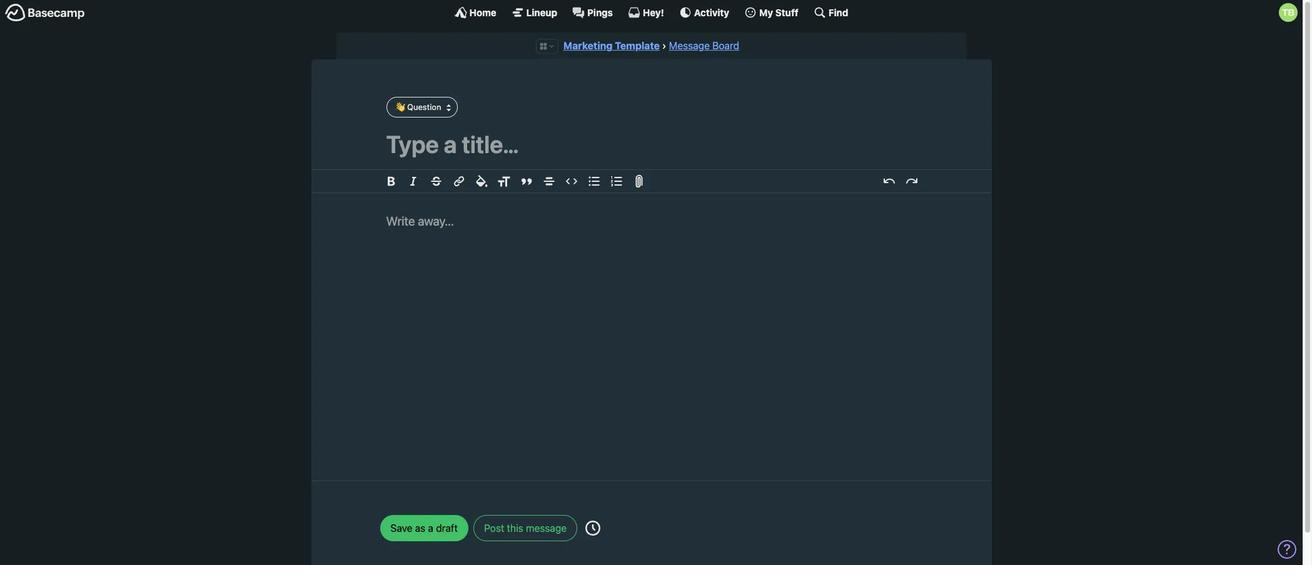 Task type: vqa. For each thing, say whether or not it's contained in the screenshot.
the rightmost Annie Bryan image
no



Task type: locate. For each thing, give the bounding box(es) containing it.
template
[[615, 40, 660, 51]]

home
[[470, 7, 497, 18]]

post this message
[[484, 523, 567, 534]]

home link
[[455, 6, 497, 19]]

marketing template link
[[564, 40, 660, 51]]

tim burton image
[[1280, 3, 1298, 22]]

post
[[484, 523, 505, 534]]

my stuff
[[760, 7, 799, 18]]

save as a draft button
[[380, 515, 469, 542]]

my
[[760, 7, 774, 18]]

lineup link
[[512, 6, 558, 19]]

pings button
[[573, 6, 613, 19]]

Write away… text field
[[349, 193, 955, 466]]



Task type: describe. For each thing, give the bounding box(es) containing it.
Type a title… text field
[[386, 130, 917, 158]]

save
[[391, 523, 413, 534]]

question
[[407, 102, 441, 112]]

👋 question
[[395, 102, 441, 112]]

this
[[507, 523, 524, 534]]

message
[[526, 523, 567, 534]]

draft
[[436, 523, 458, 534]]

👋
[[395, 102, 405, 112]]

hey!
[[643, 7, 664, 18]]

main element
[[0, 0, 1303, 24]]

save as a draft
[[391, 523, 458, 534]]

marketing
[[564, 40, 613, 51]]

lineup
[[527, 7, 558, 18]]

my stuff button
[[745, 6, 799, 19]]

pings
[[588, 7, 613, 18]]

message board link
[[669, 40, 740, 51]]

marketing template
[[564, 40, 660, 51]]

as
[[415, 523, 426, 534]]

find button
[[814, 6, 849, 19]]

activity link
[[679, 6, 730, 19]]

post this message button
[[474, 515, 578, 542]]

schedule this to post later image
[[586, 521, 601, 536]]

👋 question button
[[386, 97, 458, 118]]

a
[[428, 523, 434, 534]]

›
[[662, 40, 667, 51]]

activity
[[694, 7, 730, 18]]

find
[[829, 7, 849, 18]]

switch accounts image
[[5, 3, 85, 23]]

hey! button
[[628, 6, 664, 19]]

stuff
[[776, 7, 799, 18]]

message
[[669, 40, 710, 51]]

board
[[713, 40, 740, 51]]

› message board
[[662, 40, 740, 51]]



